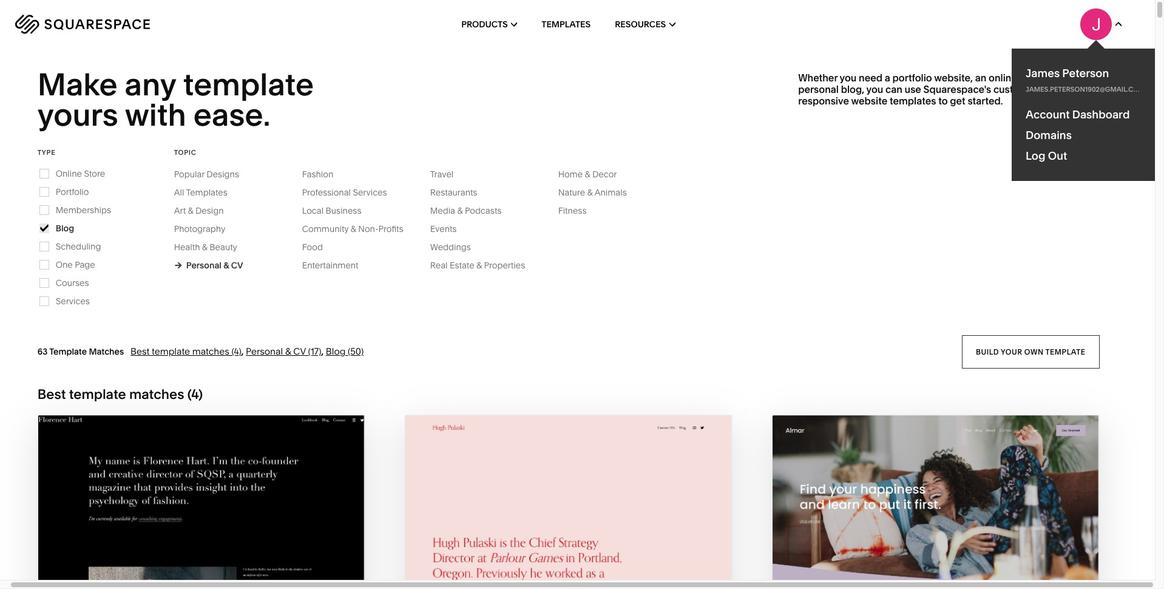 Task type: vqa. For each thing, say whether or not it's contained in the screenshot.
the Best template matches ( 4 )
yes



Task type: locate. For each thing, give the bounding box(es) containing it.
properties
[[484, 260, 526, 271]]

real estate & properties
[[430, 260, 526, 271]]

resources button
[[615, 0, 676, 49]]

customizable
[[994, 83, 1056, 95]]

1 vertical spatial best
[[37, 386, 66, 403]]

to
[[939, 95, 949, 107]]

james peterson james.peterson1902@gmail.com
[[1027, 66, 1146, 94]]

nature & animals
[[559, 187, 627, 198]]

type
[[37, 148, 56, 157]]

1 horizontal spatial personal
[[246, 346, 283, 357]]

nature & animals link
[[559, 187, 639, 198]]

domains
[[1027, 128, 1073, 142]]

, left personal & cv (17) link
[[242, 346, 244, 357]]

or
[[1049, 72, 1058, 84]]

fitness
[[559, 205, 587, 216]]

2 , from the left
[[322, 346, 324, 357]]

(4)
[[232, 346, 242, 357]]

media & podcasts link
[[430, 205, 514, 216]]

personal right (4)
[[246, 346, 283, 357]]

a right or
[[1060, 72, 1066, 84]]

& left non-
[[351, 223, 356, 234]]

& for podcasts
[[458, 205, 463, 216]]

services down the courses
[[56, 296, 90, 307]]

& for cv
[[224, 260, 229, 271]]

community & non-profits
[[302, 223, 404, 234]]

best
[[131, 346, 150, 357], [37, 386, 66, 403]]

a right need
[[885, 72, 891, 84]]

design
[[196, 205, 224, 216]]

1 horizontal spatial blog
[[326, 346, 346, 357]]

1 horizontal spatial a
[[1060, 72, 1066, 84]]

best right matches
[[131, 346, 150, 357]]

fashion
[[302, 169, 334, 180]]

1 horizontal spatial templates
[[542, 19, 591, 30]]

can
[[886, 83, 903, 95]]

you left can
[[867, 83, 884, 95]]

cv
[[231, 260, 243, 271], [294, 346, 306, 357]]

0 vertical spatial templates
[[542, 19, 591, 30]]

best for best template matches ( 4 )
[[37, 386, 66, 403]]

1 horizontal spatial services
[[353, 187, 387, 198]]

& right health
[[202, 242, 208, 253]]

, left blog (50) link
[[322, 346, 324, 357]]

store
[[84, 168, 105, 179]]

you left need
[[840, 72, 857, 84]]

best down 63
[[37, 386, 66, 403]]

1 horizontal spatial matches
[[192, 346, 230, 357]]

1 horizontal spatial ,
[[322, 346, 324, 357]]

0 vertical spatial blog
[[56, 223, 74, 234]]

products button
[[462, 0, 518, 49]]

page
[[75, 259, 95, 270]]

an
[[976, 72, 987, 84]]

(
[[187, 386, 191, 403]]

blog left (50)
[[326, 346, 346, 357]]

decor
[[593, 169, 617, 180]]

travel
[[430, 169, 454, 180]]

professional services link
[[302, 187, 399, 198]]

cv down beauty
[[231, 260, 243, 271]]

animals
[[595, 187, 627, 198]]

& right 'art'
[[188, 205, 194, 216]]

build your own template
[[977, 347, 1086, 356]]

james.peterson1902@gmail.com
[[1027, 85, 1146, 94]]

0 horizontal spatial matches
[[129, 386, 184, 403]]

blog (50) link
[[326, 346, 364, 357]]

online store
[[56, 168, 105, 179]]

log
[[1027, 149, 1046, 163]]

personal down health & beauty
[[186, 260, 222, 271]]

fashion link
[[302, 169, 346, 180]]

& down beauty
[[224, 260, 229, 271]]

& right nature
[[588, 187, 593, 198]]

1 vertical spatial services
[[56, 296, 90, 307]]

0 horizontal spatial ,
[[242, 346, 244, 357]]

make any template yours with ease.
[[37, 66, 321, 134]]

template inside button
[[1046, 347, 1086, 356]]

cv left (17)
[[294, 346, 306, 357]]

photography link
[[174, 223, 238, 234]]

templates
[[542, 19, 591, 30], [186, 187, 228, 198]]

0 horizontal spatial templates
[[186, 187, 228, 198]]

& left (17)
[[285, 346, 291, 357]]

fitness link
[[559, 205, 599, 216]]

0 horizontal spatial services
[[56, 296, 90, 307]]

services up 'business'
[[353, 187, 387, 198]]

template
[[183, 66, 314, 103], [152, 346, 190, 357], [1046, 347, 1086, 356], [69, 386, 126, 403]]

personal & cv link
[[174, 260, 243, 271]]

& for decor
[[585, 169, 591, 180]]

1 vertical spatial cv
[[294, 346, 306, 357]]

my favorites
[[1044, 145, 1100, 154]]

matches for (
[[129, 386, 184, 403]]

personal
[[799, 83, 839, 95]]

log out link
[[1027, 149, 1068, 163]]

blog up scheduling
[[56, 223, 74, 234]]

podcasts
[[465, 205, 502, 216]]

matches
[[192, 346, 230, 357], [129, 386, 184, 403]]

entertainment link
[[302, 260, 371, 271]]

topic
[[174, 148, 197, 157]]

0 vertical spatial matches
[[192, 346, 230, 357]]

1 horizontal spatial best
[[131, 346, 150, 357]]

0 horizontal spatial best
[[37, 386, 66, 403]]

templates
[[890, 95, 937, 107]]

use
[[905, 83, 922, 95]]

& right home
[[585, 169, 591, 180]]

0 horizontal spatial a
[[885, 72, 891, 84]]

courses
[[56, 277, 89, 288]]

peterson
[[1063, 66, 1110, 80]]

0 vertical spatial best
[[131, 346, 150, 357]]

0 horizontal spatial cv
[[231, 260, 243, 271]]

1 vertical spatial matches
[[129, 386, 184, 403]]

events
[[430, 223, 457, 234]]

matches left (
[[129, 386, 184, 403]]

2 a from the left
[[1060, 72, 1066, 84]]

personal
[[186, 260, 222, 271], [246, 346, 283, 357]]

resources
[[615, 19, 666, 30]]

squarespace's
[[924, 83, 992, 95]]

0 vertical spatial cv
[[231, 260, 243, 271]]

popular designs
[[174, 169, 239, 180]]

designs
[[207, 169, 239, 180]]

art & design
[[174, 205, 224, 216]]

& right media
[[458, 205, 463, 216]]

1 vertical spatial personal
[[246, 346, 283, 357]]

0 vertical spatial personal
[[186, 260, 222, 271]]

business
[[326, 205, 362, 216]]

portfolio
[[56, 186, 89, 197]]

account dashboard
[[1027, 108, 1131, 121]]

matches left (4)
[[192, 346, 230, 357]]

scheduling
[[56, 241, 101, 252]]

make
[[37, 66, 118, 103]]

matches for (4)
[[192, 346, 230, 357]]

templates link
[[542, 0, 591, 49]]



Task type: describe. For each thing, give the bounding box(es) containing it.
online
[[56, 168, 82, 179]]

pulaski image
[[406, 415, 732, 589]]

personal & cv (17) link
[[246, 346, 322, 357]]

whether you need a portfolio website, an online store, or a personal blog, you can use squarespace's customizable and responsive website templates to get started.
[[799, 72, 1076, 107]]

(50)
[[348, 346, 364, 357]]

online
[[989, 72, 1018, 84]]

63
[[37, 346, 48, 357]]

1 vertical spatial blog
[[326, 346, 346, 357]]

& for beauty
[[202, 242, 208, 253]]

beauty
[[210, 242, 237, 253]]

1 vertical spatial templates
[[186, 187, 228, 198]]

whether
[[799, 72, 838, 84]]

popular designs link
[[174, 169, 251, 180]]

0 horizontal spatial you
[[840, 72, 857, 84]]

and
[[1058, 83, 1076, 95]]

restaurants
[[430, 187, 478, 198]]

1 horizontal spatial you
[[867, 83, 884, 95]]

health & beauty
[[174, 242, 237, 253]]

media
[[430, 205, 456, 216]]

products
[[462, 19, 508, 30]]

0 horizontal spatial blog
[[56, 223, 74, 234]]

popular
[[174, 169, 205, 180]]

memberships
[[56, 205, 111, 215]]

favorites
[[1058, 145, 1100, 154]]

community
[[302, 223, 349, 234]]

own
[[1025, 347, 1044, 356]]

need
[[860, 72, 883, 84]]

& for animals
[[588, 187, 593, 198]]

all templates link
[[174, 187, 240, 198]]

james
[[1027, 66, 1061, 80]]

local
[[302, 205, 324, 216]]

account dashboard link
[[1027, 108, 1142, 121]]

1 , from the left
[[242, 346, 244, 357]]

squarespace logo image
[[15, 15, 150, 34]]

photography
[[174, 223, 226, 234]]

4
[[191, 386, 199, 403]]

your
[[1001, 347, 1023, 356]]

real estate & properties link
[[430, 260, 538, 271]]

best template matches ( 4 )
[[37, 386, 203, 403]]

art & design link
[[174, 205, 236, 216]]

0 vertical spatial services
[[353, 187, 387, 198]]

one
[[56, 259, 73, 270]]

restaurants link
[[430, 187, 490, 198]]

& right estate
[[477, 260, 482, 271]]

best for best template matches (4) , personal & cv (17) , blog (50)
[[131, 346, 150, 357]]

account
[[1027, 108, 1071, 121]]

art
[[174, 205, 186, 216]]

almar image
[[773, 415, 1100, 589]]

template
[[49, 346, 87, 357]]

one page
[[56, 259, 95, 270]]

63 template matches
[[37, 346, 124, 357]]

nature
[[559, 187, 586, 198]]

(17)
[[308, 346, 322, 357]]

1 a from the left
[[885, 72, 891, 84]]

health
[[174, 242, 200, 253]]

hart image
[[38, 415, 364, 589]]

home
[[559, 169, 583, 180]]

my
[[1044, 145, 1056, 154]]

community & non-profits link
[[302, 223, 416, 234]]

any
[[125, 66, 176, 103]]

home & decor link
[[559, 169, 630, 180]]

all
[[174, 187, 184, 198]]

1 horizontal spatial cv
[[294, 346, 306, 357]]

profits
[[379, 223, 404, 234]]

0 horizontal spatial personal
[[186, 260, 222, 271]]

media & podcasts
[[430, 205, 502, 216]]

weddings link
[[430, 242, 483, 253]]

real
[[430, 260, 448, 271]]

local business link
[[302, 205, 374, 216]]

out
[[1049, 149, 1068, 163]]

matches
[[89, 346, 124, 357]]

squarespace logo link
[[15, 15, 237, 34]]

with
[[125, 96, 186, 134]]

website,
[[935, 72, 974, 84]]

all templates
[[174, 187, 228, 198]]

ease.
[[194, 96, 271, 134]]

template inside make any template yours with ease.
[[183, 66, 314, 103]]

)
[[199, 386, 203, 403]]

& for non-
[[351, 223, 356, 234]]

store,
[[1020, 72, 1046, 84]]

professional
[[302, 187, 351, 198]]

non-
[[359, 223, 379, 234]]

estate
[[450, 260, 475, 271]]

log out
[[1027, 149, 1068, 163]]

blog,
[[842, 83, 865, 95]]

food link
[[302, 242, 335, 253]]

domains link
[[1027, 128, 1142, 142]]

events link
[[430, 223, 469, 234]]

yours
[[37, 96, 118, 134]]

personal & cv
[[186, 260, 243, 271]]

food
[[302, 242, 323, 253]]

my favorites link
[[1024, 142, 1100, 158]]

dashboard
[[1073, 108, 1131, 121]]

& for design
[[188, 205, 194, 216]]

best template matches (4) , personal & cv (17) , blog (50)
[[131, 346, 364, 357]]

started.
[[968, 95, 1004, 107]]



